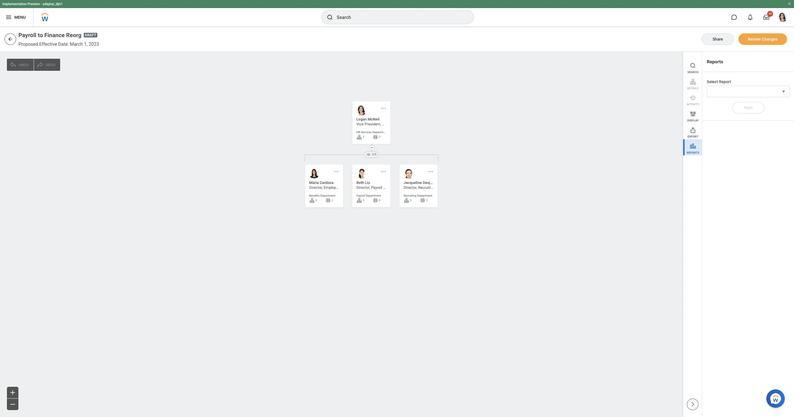 Task type: locate. For each thing, give the bounding box(es) containing it.
0 horizontal spatial contact card matrix manager image
[[326, 198, 331, 203]]

related actions image up beth liu director, payroll operations
[[381, 169, 387, 175]]

inbox large image
[[764, 14, 770, 20]]

1 horizontal spatial benefits
[[341, 186, 355, 190]]

recruiting down jacqueline
[[404, 194, 417, 197]]

justify image
[[5, 14, 12, 21]]

1 horizontal spatial org chart image
[[404, 198, 410, 203]]

0 horizontal spatial related actions image
[[334, 169, 339, 175]]

director, inside maria cardoza director, employee benefits
[[309, 186, 323, 190]]

reports inside 'menu'
[[687, 151, 700, 154]]

0
[[316, 199, 317, 202], [363, 199, 365, 202], [410, 199, 412, 202]]

3 for contact card matrix manager image for president,
[[379, 136, 381, 139]]

services inside the "jacqueline desjardins director, recruiting services"
[[436, 186, 450, 190]]

3/3
[[372, 153, 377, 156]]

department up 6
[[366, 194, 381, 197]]

org chart image down hr
[[357, 134, 362, 140]]

2 horizontal spatial related actions image
[[428, 169, 434, 175]]

benefits down maria
[[309, 194, 320, 197]]

contact card matrix manager image
[[373, 134, 379, 140], [326, 198, 331, 203]]

benefits department
[[309, 194, 336, 197]]

2 director, from the left
[[357, 186, 370, 190]]

1 horizontal spatial payroll
[[357, 194, 365, 197]]

1 vertical spatial services
[[436, 186, 450, 190]]

related actions image up maria cardoza director, employee benefits
[[334, 169, 339, 175]]

0 vertical spatial recruiting
[[418, 186, 435, 190]]

1 0 from the left
[[316, 199, 317, 202]]

1 vertical spatial reports
[[687, 151, 700, 154]]

org chart image for director, recruiting services
[[404, 198, 410, 203]]

1 contact card matrix manager image from the left
[[373, 198, 379, 203]]

1 horizontal spatial director,
[[357, 186, 370, 190]]

1 horizontal spatial related actions image
[[381, 169, 387, 175]]

review changes
[[749, 37, 778, 41]]

1 horizontal spatial contact card matrix manager image
[[373, 134, 379, 140]]

benefits right "employee"
[[341, 186, 355, 190]]

reports up select
[[707, 59, 724, 65]]

1 related actions image from the left
[[334, 169, 339, 175]]

director, for beth
[[357, 186, 370, 190]]

3 director, from the left
[[404, 186, 418, 190]]

reports
[[707, 59, 724, 65], [687, 151, 700, 154]]

1 horizontal spatial contact card matrix manager image
[[420, 198, 426, 203]]

contact card matrix manager image for president,
[[373, 134, 379, 140]]

1 vertical spatial payroll
[[371, 186, 383, 190]]

1 horizontal spatial 0
[[363, 199, 365, 202]]

department for jacqueline desjardins director, recruiting services
[[418, 194, 433, 197]]

3 for org chart image related to vice president, human resources
[[363, 136, 365, 139]]

cardoza
[[320, 181, 334, 185]]

to
[[38, 32, 43, 39]]

report
[[720, 80, 732, 84]]

director, inside beth liu director, payroll operations
[[357, 186, 370, 190]]

minus image
[[9, 401, 16, 408]]

director, for jacqueline
[[404, 186, 418, 190]]

related actions image
[[381, 106, 387, 111]]

proposed effective date: march 1, 2023
[[18, 41, 99, 47]]

contact card matrix manager image left 5
[[420, 198, 426, 203]]

0 vertical spatial org chart image
[[357, 134, 362, 140]]

0 horizontal spatial org chart image
[[357, 198, 362, 203]]

3
[[363, 136, 365, 139], [379, 136, 381, 139]]

payroll down beth
[[357, 194, 365, 197]]

menu containing search
[[684, 52, 703, 156]]

recruiting
[[418, 186, 435, 190], [404, 194, 417, 197]]

payroll for payroll department
[[357, 194, 365, 197]]

related actions image up desjardins
[[428, 169, 434, 175]]

plus image
[[9, 390, 16, 396]]

president,
[[365, 122, 381, 127]]

1 vertical spatial contact card matrix manager image
[[326, 198, 331, 203]]

1 horizontal spatial 3
[[379, 136, 381, 139]]

director, down maria
[[309, 186, 323, 190]]

1 org chart image from the left
[[357, 198, 362, 203]]

1,
[[84, 41, 88, 47]]

1 horizontal spatial recruiting
[[418, 186, 435, 190]]

recruiting down desjardins
[[418, 186, 435, 190]]

org chart image
[[357, 198, 362, 203], [404, 198, 410, 203]]

0 horizontal spatial services
[[361, 131, 372, 134]]

reorg
[[66, 32, 82, 39]]

department
[[373, 131, 388, 134], [321, 194, 336, 197], [366, 194, 381, 197], [418, 194, 433, 197]]

org chart image down "payroll department" at the top of page
[[357, 198, 362, 203]]

3 related actions image from the left
[[428, 169, 434, 175]]

share button
[[702, 33, 734, 45]]

0 horizontal spatial contact card matrix manager image
[[373, 198, 379, 203]]

2 horizontal spatial payroll
[[371, 186, 383, 190]]

implementation
[[2, 2, 27, 6]]

next
[[745, 105, 753, 110]]

undo
[[19, 63, 29, 67]]

caret down image
[[781, 89, 787, 95]]

2 contact card matrix manager image from the left
[[420, 198, 426, 203]]

department for maria cardoza director, employee benefits
[[321, 194, 336, 197]]

org chart image
[[357, 134, 362, 140], [309, 198, 315, 203]]

reports down export
[[687, 151, 700, 154]]

0 vertical spatial reports
[[707, 59, 724, 65]]

2 horizontal spatial director,
[[404, 186, 418, 190]]

0 down benefits department
[[316, 199, 317, 202]]

menu
[[684, 52, 703, 156]]

director, down beth
[[357, 186, 370, 190]]

0 down "payroll department" at the top of page
[[363, 199, 365, 202]]

payroll up proposed
[[18, 32, 36, 39]]

benefits inside maria cardoza director, employee benefits
[[341, 186, 355, 190]]

1 director, from the left
[[309, 186, 323, 190]]

0 horizontal spatial 3
[[363, 136, 365, 139]]

contact card matrix manager image down hr services department
[[373, 134, 379, 140]]

1 horizontal spatial org chart image
[[357, 134, 362, 140]]

effective
[[39, 41, 57, 47]]

logan
[[357, 117, 367, 122]]

menu banner
[[0, 0, 795, 27]]

date:
[[58, 41, 69, 47]]

0 vertical spatial payroll
[[18, 32, 36, 39]]

0 horizontal spatial benefits
[[309, 194, 320, 197]]

chevron right image
[[690, 402, 696, 408]]

0 vertical spatial services
[[361, 131, 372, 134]]

share
[[713, 37, 724, 41]]

1 vertical spatial org chart image
[[309, 198, 315, 203]]

0 horizontal spatial director,
[[309, 186, 323, 190]]

changes
[[762, 37, 778, 41]]

contact card matrix manager image left 6
[[373, 198, 379, 203]]

1 vertical spatial recruiting
[[404, 194, 417, 197]]

department up 5
[[418, 194, 433, 197]]

0 horizontal spatial org chart image
[[309, 198, 315, 203]]

services down desjardins
[[436, 186, 450, 190]]

org chart image down benefits department
[[309, 198, 315, 203]]

benefits
[[341, 186, 355, 190], [309, 194, 320, 197]]

0 down recruiting department
[[410, 199, 412, 202]]

review changes button
[[739, 33, 788, 45]]

2 org chart image from the left
[[404, 198, 410, 203]]

mcneil
[[368, 117, 380, 122]]

0 horizontal spatial payroll
[[18, 32, 36, 39]]

1 3 from the left
[[363, 136, 365, 139]]

payroll up "payroll department" at the top of page
[[371, 186, 383, 190]]

activity
[[687, 103, 700, 106]]

services
[[361, 131, 372, 134], [436, 186, 450, 190]]

3 0 from the left
[[410, 199, 412, 202]]

2 0 from the left
[[363, 199, 365, 202]]

department up the "2"
[[321, 194, 336, 197]]

0 vertical spatial contact card matrix manager image
[[373, 134, 379, 140]]

director, down jacqueline
[[404, 186, 418, 190]]

2
[[332, 199, 334, 202]]

director, inside the "jacqueline desjardins director, recruiting services"
[[404, 186, 418, 190]]

related actions image for liu
[[381, 169, 387, 175]]

1 horizontal spatial services
[[436, 186, 450, 190]]

2 horizontal spatial 0
[[410, 199, 412, 202]]

org chart image down recruiting department
[[404, 198, 410, 203]]

contact card matrix manager image for recruiting
[[420, 198, 426, 203]]

preview
[[28, 2, 40, 6]]

0 vertical spatial benefits
[[341, 186, 355, 190]]

director,
[[309, 186, 323, 190], [357, 186, 370, 190], [404, 186, 418, 190]]

0 horizontal spatial reports
[[687, 151, 700, 154]]

2 3 from the left
[[379, 136, 381, 139]]

contact card matrix manager image
[[373, 198, 379, 203], [420, 198, 426, 203]]

0 for jacqueline desjardins director, recruiting services
[[410, 199, 412, 202]]

0 horizontal spatial 0
[[316, 199, 317, 202]]

services right hr
[[361, 131, 372, 134]]

payroll
[[18, 32, 36, 39], [371, 186, 383, 190], [357, 194, 365, 197]]

2 related actions image from the left
[[381, 169, 387, 175]]

2 vertical spatial payroll
[[357, 194, 365, 197]]

related actions image
[[334, 169, 339, 175], [381, 169, 387, 175], [428, 169, 434, 175]]

review
[[749, 37, 761, 41]]

menu
[[14, 15, 26, 19]]

arrow left image
[[7, 36, 13, 42]]

contact card matrix manager image left the "2"
[[326, 198, 331, 203]]



Task type: vqa. For each thing, say whether or not it's contained in the screenshot.
the 00204 in the Offer for Job Application: Ruth Natt ‎- R-00204 Customer Service Representative
no



Task type: describe. For each thing, give the bounding box(es) containing it.
chevron up small image
[[370, 146, 374, 150]]

select
[[707, 80, 719, 84]]

human
[[382, 122, 394, 127]]

payroll inside beth liu director, payroll operations
[[371, 186, 383, 190]]

33 button
[[761, 11, 774, 24]]

jacqueline
[[404, 181, 422, 185]]

recruiting inside the "jacqueline desjardins director, recruiting services"
[[418, 186, 435, 190]]

0 for beth liu director, payroll operations
[[363, 199, 365, 202]]

payroll to finance reorg
[[18, 32, 82, 39]]

adeptai_dpt1
[[43, 2, 63, 6]]

hr services department
[[357, 131, 388, 134]]

search
[[688, 71, 699, 74]]

recruiting department
[[404, 194, 433, 197]]

close environment banner image
[[788, 2, 792, 5]]

next button
[[733, 102, 765, 114]]

redo button
[[34, 59, 60, 71]]

0 horizontal spatial recruiting
[[404, 194, 417, 197]]

1 vertical spatial benefits
[[309, 194, 320, 197]]

org chart image for director, payroll operations
[[357, 198, 362, 203]]

contact card matrix manager image for payroll
[[373, 198, 379, 203]]

select report
[[707, 80, 732, 84]]

search image
[[327, 14, 334, 21]]

notifications large image
[[748, 14, 754, 20]]

menu button
[[0, 8, 33, 27]]

beth liu director, payroll operations
[[357, 181, 402, 190]]

finance
[[44, 32, 65, 39]]

org chart image for vice president, human resources
[[357, 134, 362, 140]]

0 for maria cardoza director, employee benefits
[[316, 199, 317, 202]]

profile logan mcneil image
[[779, 13, 788, 23]]

department down president,
[[373, 131, 388, 134]]

undo r image
[[37, 61, 44, 68]]

export
[[688, 135, 699, 138]]

march
[[70, 41, 83, 47]]

visible image
[[367, 152, 371, 157]]

resources
[[395, 122, 413, 127]]

liu
[[365, 181, 370, 185]]

department for beth liu director, payroll operations
[[366, 194, 381, 197]]

1 horizontal spatial reports
[[707, 59, 724, 65]]

payroll for payroll to finance reorg
[[18, 32, 36, 39]]

undo button
[[7, 59, 34, 71]]

contact card matrix manager image for employee
[[326, 198, 331, 203]]

employee
[[324, 186, 340, 190]]

display
[[688, 119, 699, 122]]

undo l image
[[10, 61, 16, 68]]

draft
[[85, 33, 96, 37]]

operations
[[383, 186, 402, 190]]

hr
[[357, 131, 361, 134]]

org chart image for director, employee benefits
[[309, 198, 315, 203]]

redo
[[46, 63, 55, 67]]

6
[[379, 199, 381, 202]]

beth
[[357, 181, 364, 185]]

logan mcneil vice president, human resources
[[357, 117, 413, 127]]

33
[[769, 12, 772, 15]]

proposed
[[18, 41, 38, 47]]

5
[[426, 199, 428, 202]]

-
[[41, 2, 42, 6]]

2023
[[89, 41, 99, 47]]

maria
[[309, 181, 319, 185]]

related actions image for desjardins
[[428, 169, 434, 175]]

details
[[688, 87, 699, 90]]

payroll department
[[357, 194, 381, 197]]

director, for maria
[[309, 186, 323, 190]]

jacqueline desjardins director, recruiting services
[[404, 181, 450, 190]]

maria cardoza director, employee benefits
[[309, 181, 355, 190]]

implementation preview -   adeptai_dpt1
[[2, 2, 63, 6]]

vice
[[357, 122, 364, 127]]

desjardins
[[423, 181, 441, 185]]

Search Workday  search field
[[337, 11, 462, 24]]

related actions image for cardoza
[[334, 169, 339, 175]]



